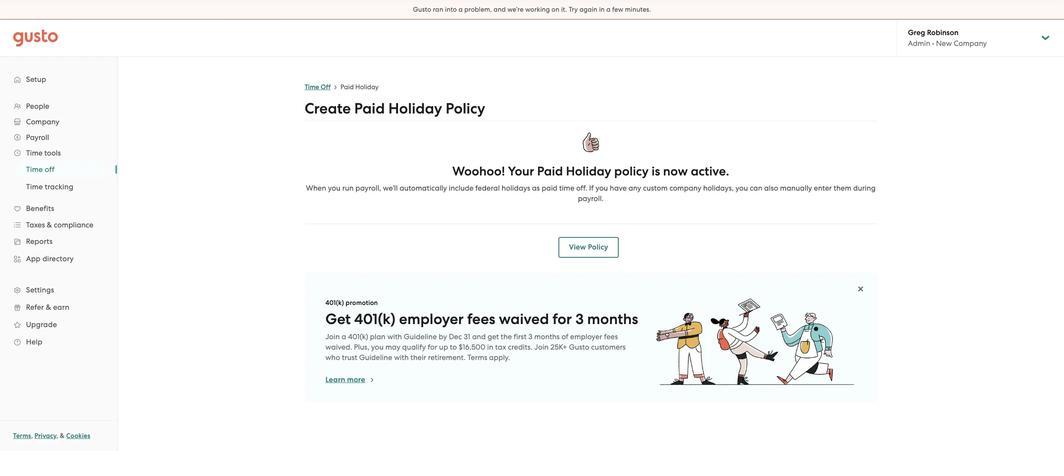 Task type: vqa. For each thing, say whether or not it's contained in the screenshot.
the right the 10 button
no



Task type: locate. For each thing, give the bounding box(es) containing it.
1 vertical spatial &
[[46, 303, 51, 312]]

you right if
[[596, 184, 608, 193]]

0 vertical spatial holiday
[[356, 83, 379, 91]]

1 horizontal spatial join
[[535, 343, 549, 352]]

dec
[[449, 333, 462, 342]]

with
[[388, 333, 402, 342], [394, 354, 409, 362]]

1 horizontal spatial guideline
[[404, 333, 437, 342]]

join left 25k+ on the right of the page
[[535, 343, 549, 352]]

a left "few"
[[607, 6, 611, 13]]

1 horizontal spatial gusto
[[569, 343, 590, 352]]

try
[[569, 6, 578, 13]]

fees up the get
[[468, 311, 496, 329]]

0 vertical spatial in
[[600, 6, 605, 13]]

the
[[501, 333, 512, 342]]

you down 'plan'
[[371, 343, 384, 352]]

0 vertical spatial terms
[[468, 354, 488, 362]]

0 vertical spatial gusto
[[413, 6, 432, 13]]

to
[[450, 343, 457, 352]]

gusto left ran
[[413, 6, 432, 13]]

guideline down plus,
[[359, 354, 393, 362]]

with up may
[[388, 333, 402, 342]]

1 vertical spatial policy
[[588, 243, 609, 252]]

terms link
[[13, 433, 31, 440]]

settings
[[26, 286, 54, 295]]

1 horizontal spatial employer
[[571, 333, 603, 342]]

0 horizontal spatial paid
[[341, 83, 354, 91]]

paid holiday
[[341, 83, 379, 91]]

& for earn
[[46, 303, 51, 312]]

time off
[[305, 83, 331, 91]]

for up of
[[553, 311, 572, 329]]

customers
[[592, 343, 626, 352]]

fees up customers
[[605, 333, 619, 342]]

people button
[[9, 99, 108, 114]]

0 horizontal spatial terms
[[13, 433, 31, 440]]

1 vertical spatial months
[[535, 333, 560, 342]]

gusto right 25k+ on the right of the page
[[569, 343, 590, 352]]

join up waived.
[[326, 333, 340, 342]]

1 vertical spatial guideline
[[359, 354, 393, 362]]

fees
[[468, 311, 496, 329], [605, 333, 619, 342]]

0 vertical spatial join
[[326, 333, 340, 342]]

policy inside "link"
[[588, 243, 609, 252]]

of
[[562, 333, 569, 342]]

0 horizontal spatial employer
[[399, 311, 464, 329]]

a up waived.
[[342, 333, 347, 342]]

2 vertical spatial holiday
[[566, 164, 612, 179]]

terms down "$16,500" at the bottom
[[468, 354, 488, 362]]

1 vertical spatial employer
[[571, 333, 603, 342]]

a
[[459, 6, 463, 13], [607, 6, 611, 13], [342, 333, 347, 342]]

guideline
[[404, 333, 437, 342], [359, 354, 393, 362]]

ran
[[433, 6, 444, 13]]

custom
[[644, 184, 668, 193]]

time inside dropdown button
[[26, 149, 43, 158]]

employer
[[399, 311, 464, 329], [571, 333, 603, 342]]

401(k) up plus,
[[348, 333, 368, 342]]

gusto navigation element
[[0, 57, 117, 365]]

1 horizontal spatial terms
[[468, 354, 488, 362]]

1 vertical spatial fees
[[605, 333, 619, 342]]

1 horizontal spatial holiday
[[389, 100, 443, 118]]

0 vertical spatial paid
[[341, 83, 354, 91]]

promotion
[[346, 299, 378, 307]]

months up customers
[[588, 311, 639, 329]]

time
[[305, 83, 319, 91], [26, 149, 43, 158], [26, 165, 43, 174], [26, 183, 43, 191]]

list
[[0, 99, 117, 351], [0, 161, 117, 196]]

0 vertical spatial for
[[553, 311, 572, 329]]

can
[[750, 184, 763, 193]]

1 vertical spatial for
[[428, 343, 438, 352]]

terms
[[468, 354, 488, 362], [13, 433, 31, 440]]

0 vertical spatial &
[[47, 221, 52, 230]]

time tools button
[[9, 145, 108, 161]]

& right taxes
[[47, 221, 52, 230]]

0 vertical spatial guideline
[[404, 333, 437, 342]]

and right "31" in the left bottom of the page
[[473, 333, 486, 342]]

for left up
[[428, 343, 438, 352]]

1 vertical spatial 3
[[529, 333, 533, 342]]

time for time off
[[305, 83, 319, 91]]

active.
[[691, 164, 730, 179]]

& left earn
[[46, 303, 51, 312]]

1 horizontal spatial policy
[[588, 243, 609, 252]]

paid right off
[[341, 83, 354, 91]]

0 vertical spatial and
[[494, 6, 506, 13]]

0 horizontal spatial company
[[26, 118, 59, 126]]

paid
[[341, 83, 354, 91], [355, 100, 385, 118], [538, 164, 563, 179]]

manually
[[781, 184, 813, 193]]

1 vertical spatial paid
[[355, 100, 385, 118]]

2 list from the top
[[0, 161, 117, 196]]

time inside "link"
[[26, 183, 43, 191]]

off.
[[577, 184, 588, 193]]

1 vertical spatial with
[[394, 354, 409, 362]]

terms inside 401(k) promotion get 401(k) employer fees waived for 3 months join a 401(k) plan with guideline by dec 31 and get the first 3 months of employer fees waived. plus, you may qualify for up to $16,500 in tax credits. join 25k+ gusto customers who trust guideline with their retirement. terms apply.
[[468, 354, 488, 362]]

list containing people
[[0, 99, 117, 351]]

0 horizontal spatial policy
[[446, 100, 486, 118]]

1 horizontal spatial a
[[459, 6, 463, 13]]

company inside greg robinson admin • new company
[[954, 39, 988, 48]]

company down people at the left top of the page
[[26, 118, 59, 126]]

1 vertical spatial and
[[473, 333, 486, 342]]

now
[[664, 164, 688, 179]]

& inside "dropdown button"
[[47, 221, 52, 230]]

you
[[328, 184, 341, 193], [596, 184, 608, 193], [736, 184, 749, 193], [371, 343, 384, 352]]

policy
[[446, 100, 486, 118], [588, 243, 609, 252]]

gusto inside 401(k) promotion get 401(k) employer fees waived for 3 months join a 401(k) plan with guideline by dec 31 and get the first 3 months of employer fees waived. plus, you may qualify for up to $16,500 in tax credits. join 25k+ gusto customers who trust guideline with their retirement. terms apply.
[[569, 343, 590, 352]]

credits.
[[508, 343, 533, 352]]

2 , from the left
[[56, 433, 58, 440]]

join
[[326, 333, 340, 342], [535, 343, 549, 352]]

create
[[305, 100, 351, 118]]

0 horizontal spatial in
[[488, 343, 494, 352]]

, left cookies
[[56, 433, 58, 440]]

time tools
[[26, 149, 61, 158]]

view policy link
[[559, 237, 619, 258]]

cookies button
[[66, 431, 90, 442]]

0 horizontal spatial a
[[342, 333, 347, 342]]

0 vertical spatial company
[[954, 39, 988, 48]]

1 horizontal spatial for
[[553, 311, 572, 329]]

3
[[576, 311, 584, 329], [529, 333, 533, 342]]

1 list from the top
[[0, 99, 117, 351]]

0 horizontal spatial gusto
[[413, 6, 432, 13]]

run
[[343, 184, 354, 193]]

0 vertical spatial policy
[[446, 100, 486, 118]]

,
[[31, 433, 33, 440], [56, 433, 58, 440]]

first
[[514, 333, 527, 342]]

1 horizontal spatial in
[[600, 6, 605, 13]]

401(k)
[[326, 299, 344, 307], [355, 311, 396, 329], [348, 333, 368, 342]]

1 horizontal spatial company
[[954, 39, 988, 48]]

1 vertical spatial company
[[26, 118, 59, 126]]

guideline up qualify on the bottom of the page
[[404, 333, 437, 342]]

payroll.
[[578, 194, 604, 203]]

terms left privacy link
[[13, 433, 31, 440]]

refer
[[26, 303, 44, 312]]

when you run payroll, we'll automatically include federal holidays as paid time off. if you have any custom company holidays, you can also manually enter them during payroll.
[[306, 184, 876, 203]]

in right again
[[600, 6, 605, 13]]

25k+
[[551, 343, 568, 352]]

1 horizontal spatial months
[[588, 311, 639, 329]]

0 vertical spatial with
[[388, 333, 402, 342]]

0 vertical spatial 3
[[576, 311, 584, 329]]

in left tax
[[488, 343, 494, 352]]

reports link
[[9, 234, 108, 250]]

1 horizontal spatial 3
[[576, 311, 584, 329]]

1 horizontal spatial and
[[494, 6, 506, 13]]

company right the new
[[954, 39, 988, 48]]

greg
[[909, 28, 926, 37]]

401(k) up get
[[326, 299, 344, 307]]

employer up by
[[399, 311, 464, 329]]

1 vertical spatial gusto
[[569, 343, 590, 352]]

paid up paid
[[538, 164, 563, 179]]

with down may
[[394, 354, 409, 362]]

any
[[629, 184, 642, 193]]

, left privacy link
[[31, 433, 33, 440]]

1 vertical spatial in
[[488, 343, 494, 352]]

1 horizontal spatial fees
[[605, 333, 619, 342]]

0 horizontal spatial ,
[[31, 433, 33, 440]]

a right "into"
[[459, 6, 463, 13]]

2 vertical spatial 401(k)
[[348, 333, 368, 342]]

0 vertical spatial fees
[[468, 311, 496, 329]]

retirement.
[[428, 354, 466, 362]]

and
[[494, 6, 506, 13], [473, 333, 486, 342]]

1 vertical spatial holiday
[[389, 100, 443, 118]]

paid down paid holiday
[[355, 100, 385, 118]]

1 vertical spatial join
[[535, 343, 549, 352]]

plus,
[[354, 343, 370, 352]]

months up 25k+ on the right of the page
[[535, 333, 560, 342]]

2 vertical spatial paid
[[538, 164, 563, 179]]

0 horizontal spatial fees
[[468, 311, 496, 329]]

0 vertical spatial months
[[588, 311, 639, 329]]

0 vertical spatial employer
[[399, 311, 464, 329]]

and left the we're
[[494, 6, 506, 13]]

payroll button
[[9, 130, 108, 145]]

upgrade
[[26, 321, 57, 329]]

as
[[533, 184, 540, 193]]

& left cookies
[[60, 433, 65, 440]]

get
[[488, 333, 499, 342]]

in
[[600, 6, 605, 13], [488, 343, 494, 352]]

time
[[560, 184, 575, 193]]

401(k) up 'plan'
[[355, 311, 396, 329]]

0 horizontal spatial 3
[[529, 333, 533, 342]]

again
[[580, 6, 598, 13]]

0 horizontal spatial and
[[473, 333, 486, 342]]

employer right of
[[571, 333, 603, 342]]

by
[[439, 333, 447, 342]]

a inside 401(k) promotion get 401(k) employer fees waived for 3 months join a 401(k) plan with guideline by dec 31 and get the first 3 months of employer fees waived. plus, you may qualify for up to $16,500 in tax credits. join 25k+ gusto customers who trust guideline with their retirement. terms apply.
[[342, 333, 347, 342]]

1 horizontal spatial ,
[[56, 433, 58, 440]]

admin
[[909, 39, 931, 48]]



Task type: describe. For each thing, give the bounding box(es) containing it.
0 vertical spatial 401(k)
[[326, 299, 344, 307]]

refer & earn
[[26, 303, 69, 312]]

home image
[[13, 29, 58, 47]]

compliance
[[54, 221, 93, 230]]

gusto ran into a problem, and we're working on it. try again in a few minutes.
[[413, 6, 652, 13]]

directory
[[42, 255, 74, 263]]

greg robinson admin • new company
[[909, 28, 988, 48]]

1 horizontal spatial paid
[[355, 100, 385, 118]]

company inside dropdown button
[[26, 118, 59, 126]]

0 horizontal spatial months
[[535, 333, 560, 342]]

also
[[765, 184, 779, 193]]

is
[[652, 164, 661, 179]]

new
[[937, 39, 953, 48]]

settings link
[[9, 283, 108, 298]]

have
[[610, 184, 627, 193]]

holidays
[[502, 184, 531, 193]]

minutes.
[[626, 6, 652, 13]]

time tracking link
[[16, 179, 108, 195]]

into
[[445, 6, 457, 13]]

we'll
[[383, 184, 398, 193]]

off
[[321, 83, 331, 91]]

benefits link
[[9, 201, 108, 217]]

you inside 401(k) promotion get 401(k) employer fees waived for 3 months join a 401(k) plan with guideline by dec 31 and get the first 3 months of employer fees waived. plus, you may qualify for up to $16,500 in tax credits. join 25k+ gusto customers who trust guideline with their retirement. terms apply.
[[371, 343, 384, 352]]

may
[[386, 343, 401, 352]]

reports
[[26, 237, 53, 246]]

401(k) promotion get 401(k) employer fees waived for 3 months join a 401(k) plan with guideline by dec 31 and get the first 3 months of employer fees waived. plus, you may qualify for up to $16,500 in tax credits. join 25k+ gusto customers who trust guideline with their retirement. terms apply.
[[326, 299, 639, 362]]

$16,500
[[459, 343, 486, 352]]

0 horizontal spatial for
[[428, 343, 438, 352]]

on
[[552, 6, 560, 13]]

during
[[854, 184, 876, 193]]

company
[[670, 184, 702, 193]]

woohoo! your paid holiday policy is now active.
[[453, 164, 730, 179]]

get
[[326, 311, 351, 329]]

payroll
[[26, 133, 49, 142]]

include
[[449, 184, 474, 193]]

problem,
[[465, 6, 492, 13]]

create paid holiday policy
[[305, 100, 486, 118]]

time for time tracking
[[26, 183, 43, 191]]

few
[[613, 6, 624, 13]]

0 horizontal spatial guideline
[[359, 354, 393, 362]]

more
[[347, 376, 366, 385]]

and inside 401(k) promotion get 401(k) employer fees waived for 3 months join a 401(k) plan with guideline by dec 31 and get the first 3 months of employer fees waived. plus, you may qualify for up to $16,500 in tax credits. join 25k+ gusto customers who trust guideline with their retirement. terms apply.
[[473, 333, 486, 342]]

plan
[[370, 333, 386, 342]]

2 horizontal spatial paid
[[538, 164, 563, 179]]

privacy
[[35, 433, 56, 440]]

you left 'run'
[[328, 184, 341, 193]]

we're
[[508, 6, 524, 13]]

taxes
[[26, 221, 45, 230]]

•
[[933, 39, 935, 48]]

it.
[[562, 6, 568, 13]]

31
[[464, 333, 471, 342]]

trust
[[342, 354, 358, 362]]

robinson
[[928, 28, 959, 37]]

waived.
[[326, 343, 352, 352]]

& for compliance
[[47, 221, 52, 230]]

payroll,
[[356, 184, 381, 193]]

policy
[[615, 164, 649, 179]]

time for time off
[[26, 165, 43, 174]]

0 horizontal spatial holiday
[[356, 83, 379, 91]]

tracking
[[45, 183, 73, 191]]

time for time tools
[[26, 149, 43, 158]]

learn more link
[[326, 375, 376, 386]]

your
[[508, 164, 535, 179]]

people
[[26, 102, 49, 111]]

qualify
[[403, 343, 426, 352]]

2 horizontal spatial holiday
[[566, 164, 612, 179]]

app
[[26, 255, 41, 263]]

working
[[526, 6, 550, 13]]

time off
[[26, 165, 55, 174]]

view policy
[[569, 243, 609, 252]]

apply.
[[490, 354, 511, 362]]

help
[[26, 338, 42, 347]]

2 horizontal spatial a
[[607, 6, 611, 13]]

benefits
[[26, 204, 54, 213]]

their
[[411, 354, 427, 362]]

federal
[[476, 184, 500, 193]]

up
[[439, 343, 448, 352]]

tools
[[44, 149, 61, 158]]

who
[[326, 354, 340, 362]]

0 horizontal spatial join
[[326, 333, 340, 342]]

taxes & compliance button
[[9, 217, 108, 233]]

list containing time off
[[0, 161, 117, 196]]

2 vertical spatial &
[[60, 433, 65, 440]]

them
[[834, 184, 852, 193]]

company button
[[9, 114, 108, 130]]

terms , privacy , & cookies
[[13, 433, 90, 440]]

learn more
[[326, 376, 366, 385]]

view
[[569, 243, 587, 252]]

in inside 401(k) promotion get 401(k) employer fees waived for 3 months join a 401(k) plan with guideline by dec 31 and get the first 3 months of employer fees waived. plus, you may qualify for up to $16,500 in tax credits. join 25k+ gusto customers who trust guideline with their retirement. terms apply.
[[488, 343, 494, 352]]

waived
[[499, 311, 549, 329]]

paid
[[542, 184, 558, 193]]

privacy link
[[35, 433, 56, 440]]

when
[[306, 184, 326, 193]]

earn
[[53, 303, 69, 312]]

app directory
[[26, 255, 74, 263]]

time off link
[[305, 83, 331, 91]]

you left can
[[736, 184, 749, 193]]

1 vertical spatial terms
[[13, 433, 31, 440]]

tax
[[496, 343, 507, 352]]

app directory link
[[9, 251, 108, 267]]

learn
[[326, 376, 346, 385]]

1 , from the left
[[31, 433, 33, 440]]

if
[[590, 184, 594, 193]]

1 vertical spatial 401(k)
[[355, 311, 396, 329]]



